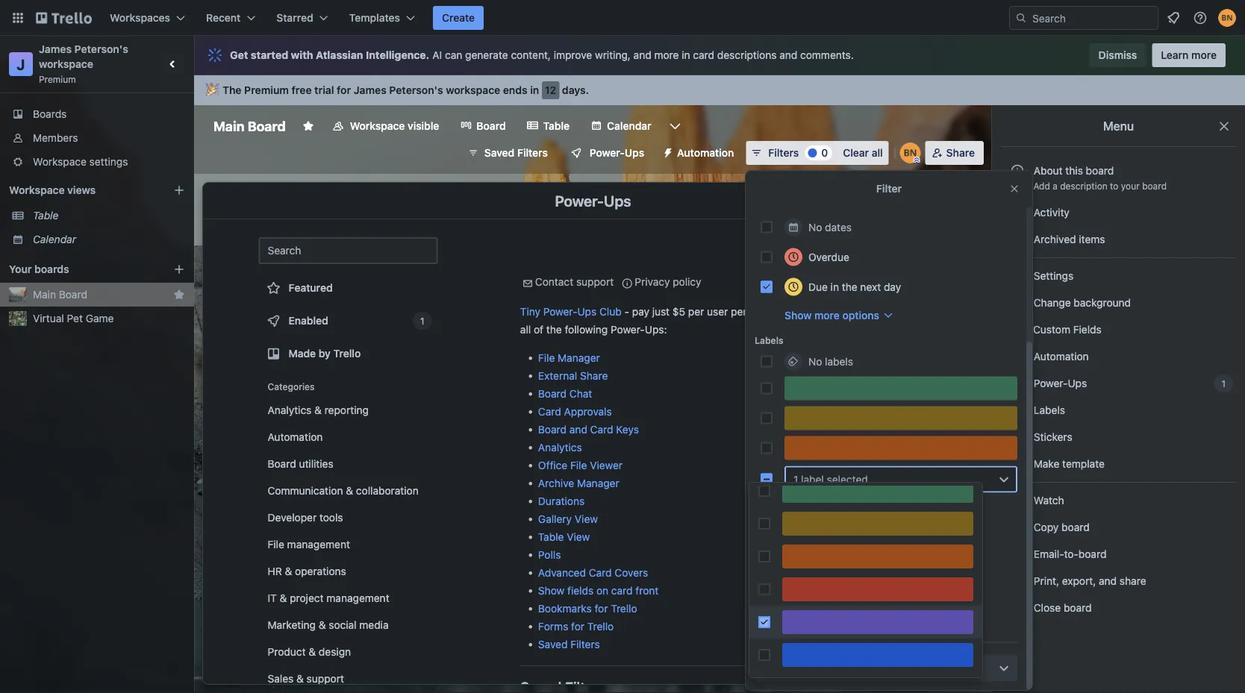 Task type: describe. For each thing, give the bounding box(es) containing it.
clear all
[[843, 147, 883, 159]]

the for active in the last week
[[829, 530, 845, 542]]

items
[[1080, 233, 1106, 246]]

ups inside the "power-ups" 'button'
[[625, 147, 645, 159]]

in right "activity"
[[864, 611, 872, 623]]

analytics link
[[538, 442, 582, 454]]

workspace for workspace visible
[[350, 120, 405, 132]]

saved filters icon image
[[468, 148, 479, 158]]

made
[[289, 348, 316, 360]]

archived items
[[1031, 233, 1106, 246]]

0 horizontal spatial support
[[307, 673, 344, 686]]

email-
[[1034, 549, 1065, 561]]

started
[[251, 49, 288, 61]]

close board link
[[1002, 597, 1237, 621]]

generate
[[465, 49, 508, 61]]

workspace for workspace settings
[[33, 156, 87, 168]]

show fields on card front link
[[538, 585, 659, 598]]

make template
[[1031, 458, 1105, 471]]

boards
[[34, 263, 69, 276]]

workspace views
[[9, 184, 96, 196]]

1 horizontal spatial 1
[[794, 473, 799, 485]]

search image
[[1016, 12, 1028, 24]]

2 vertical spatial power-ups
[[1031, 378, 1091, 390]]

of
[[534, 324, 544, 336]]

1 vertical spatial automation link
[[259, 426, 438, 450]]

0 horizontal spatial calendar link
[[33, 232, 185, 247]]

tiny power-ups club
[[521, 306, 622, 318]]

days.
[[562, 84, 589, 96]]

board up virtual pet game
[[59, 289, 87, 301]]

automation inside button
[[678, 147, 734, 159]]

& for design
[[309, 646, 316, 659]]

ups:
[[645, 324, 667, 336]]

power- inside the - pay just $5 per user per month for unlimited access to all of the following power-ups:
[[611, 324, 645, 336]]

selected
[[827, 473, 869, 485]]

main board inside board name 'text field'
[[214, 118, 286, 134]]

1 horizontal spatial card
[[693, 49, 715, 61]]

communication
[[268, 485, 343, 497]]

and inside file manager external share board chat card approvals board and card keys analytics office file viewer archive manager durations gallery view table view polls advanced card covers show fields on card front bookmarks for trello forms for trello saved filters
[[570, 424, 588, 436]]

starred icon image
[[173, 289, 185, 301]]

for inside the - pay just $5 per user per month for unlimited access to all of the following power-ups:
[[784, 306, 797, 318]]

1 horizontal spatial calendar link
[[582, 114, 661, 138]]

1 vertical spatial labels
[[1031, 404, 1066, 417]]

ends
[[503, 84, 528, 96]]

club
[[600, 306, 622, 318]]

privacy policy
[[635, 276, 702, 288]]

& for collaboration
[[346, 485, 353, 497]]

background
[[1074, 297, 1132, 309]]

active for active in the last week
[[785, 530, 815, 542]]

sm image for email-to-board
[[1011, 547, 1026, 562]]

active in the last two weeks
[[785, 557, 918, 569]]

workspace for workspace views
[[9, 184, 65, 196]]

workspace navigation collapse icon image
[[163, 54, 184, 75]]

the for due in the next day
[[842, 280, 858, 293]]

board left utilities
[[268, 458, 296, 471]]

12
[[545, 84, 557, 96]]

management inside file management link
[[287, 539, 350, 551]]

1 for enabled
[[420, 316, 425, 326]]

sm image for labels
[[1011, 403, 1026, 418]]

2 horizontal spatial filters
[[769, 147, 799, 159]]

keys
[[616, 424, 639, 436]]

color: yellow, title: none element
[[785, 406, 1018, 430]]

chat
[[570, 388, 593, 400]]

board down "external"
[[538, 388, 567, 400]]

0 vertical spatial card
[[538, 406, 562, 418]]

copy
[[1034, 522, 1059, 534]]

labels link
[[1002, 399, 1237, 423]]

power-ups inside 'button'
[[590, 147, 645, 159]]

2 vertical spatial trello
[[588, 621, 614, 633]]

sm image for settings
[[1011, 269, 1026, 284]]

premium inside james peterson's workspace premium
[[39, 74, 76, 84]]

sm image for power-ups
[[1011, 376, 1026, 391]]

color: yellow, title: none image
[[783, 512, 974, 536]]

close popover image
[[1009, 183, 1021, 195]]

1 vertical spatial four
[[913, 611, 933, 623]]

and left share
[[1100, 575, 1117, 588]]

communication & collaboration
[[268, 485, 419, 497]]

workspaces button
[[101, 6, 194, 30]]

custom fields
[[1034, 324, 1102, 336]]

0 vertical spatial view
[[575, 514, 598, 526]]

sm image for watch
[[1011, 494, 1026, 509]]

1 horizontal spatial activity
[[1031, 207, 1070, 219]]

1 vertical spatial power-ups
[[555, 192, 632, 210]]

banner containing 🎉
[[194, 75, 1246, 105]]

file for file management
[[268, 539, 285, 551]]

recent button
[[197, 6, 265, 30]]

ups up labels link
[[1068, 378, 1088, 390]]

1 horizontal spatial support
[[577, 276, 614, 288]]

activity
[[826, 611, 861, 623]]

durations link
[[538, 496, 585, 508]]

privacy policy link
[[635, 276, 702, 288]]

bookmarks for trello link
[[538, 603, 638, 615]]

create a view image
[[173, 184, 185, 196]]

durations
[[538, 496, 585, 508]]

last down color: red, title: none image
[[893, 611, 910, 623]]

your
[[9, 263, 32, 276]]

templates
[[349, 12, 400, 24]]

0 horizontal spatial labels
[[755, 335, 784, 346]]

made by trello
[[289, 348, 361, 360]]

it & project management
[[268, 593, 390, 605]]

custom fields button
[[1002, 318, 1237, 342]]

share
[[1120, 575, 1147, 588]]

email-to-board
[[1031, 549, 1107, 561]]

🎉 the premium free trial for james peterson's workspace ends in 12 days.
[[206, 84, 589, 96]]

polls
[[538, 549, 561, 562]]

show inside file manager external share board chat card approvals board and card keys analytics office file viewer archive manager durations gallery view table view polls advanced card covers show fields on card front bookmarks for trello forms for trello saved filters
[[538, 585, 565, 598]]

get started with atlassian intelligence.
[[230, 49, 430, 61]]

to inside about this board add a description to your board
[[1111, 181, 1119, 191]]

atlassian intelligence logo image
[[206, 46, 224, 64]]

power- inside 'button'
[[590, 147, 625, 159]]

primary element
[[0, 0, 1246, 36]]

card inside file manager external share board chat card approvals board and card keys analytics office file viewer archive manager durations gallery view table view polls advanced card covers show fields on card front bookmarks for trello forms for trello saved filters
[[612, 585, 633, 598]]

weeks for active in the last four weeks
[[890, 584, 920, 596]]

a
[[1053, 181, 1058, 191]]

1 vertical spatial automation
[[1031, 351, 1090, 363]]

archive manager link
[[538, 478, 620, 490]]

sm image for copy board
[[1011, 521, 1026, 536]]

workspace inside james peterson's workspace premium
[[39, 58, 93, 70]]

& for social
[[319, 620, 326, 632]]

it
[[268, 593, 277, 605]]

marketing
[[268, 620, 316, 632]]

collaboration
[[356, 485, 419, 497]]

in up without
[[818, 584, 826, 596]]

create button
[[433, 6, 484, 30]]

confetti image
[[206, 84, 217, 96]]

privacy
[[635, 276, 670, 288]]

0 horizontal spatial main
[[33, 289, 56, 301]]

2 per from the left
[[731, 306, 747, 318]]

starred
[[277, 12, 313, 24]]

get
[[230, 49, 248, 61]]

share button
[[926, 141, 984, 165]]

more for show more options
[[815, 309, 840, 321]]

- pay just $5 per user per month for unlimited access to all of the following power-ups:
[[521, 306, 893, 336]]

share inside button
[[947, 147, 975, 159]]

comments.
[[801, 49, 854, 61]]

analytics inside "link"
[[268, 404, 312, 417]]

show more options button
[[785, 308, 895, 323]]

no for no dates
[[809, 221, 823, 233]]

workspace visible button
[[323, 114, 448, 138]]

the down color: red, title: none image
[[875, 611, 890, 623]]

add
[[1034, 181, 1051, 191]]

for inside banner
[[337, 84, 351, 96]]

label
[[802, 473, 824, 485]]

in left descriptions
[[682, 49, 691, 61]]

share inside file manager external share board chat card approvals board and card keys analytics office file viewer archive manager durations gallery view table view polls advanced card covers show fields on card front bookmarks for trello forms for trello saved filters
[[580, 370, 608, 382]]

& for project
[[280, 593, 287, 605]]

ai can generate content, improve writing, and more in card descriptions and comments.
[[433, 49, 854, 61]]

table inside file manager external share board chat card approvals board and card keys analytics office file viewer archive manager durations gallery view table view polls advanced card covers show fields on card front bookmarks for trello forms for trello saved filters
[[538, 531, 564, 544]]

about
[[1034, 165, 1063, 177]]

to inside the - pay just $5 per user per month for unlimited access to all of the following power-ups:
[[883, 306, 893, 318]]

media
[[360, 620, 389, 632]]

make template link
[[1002, 453, 1237, 477]]

description
[[1061, 181, 1108, 191]]

board inside 'text field'
[[248, 118, 286, 134]]

archived
[[1034, 233, 1077, 246]]

and left comments.
[[780, 49, 798, 61]]

active for active in the last four weeks
[[785, 584, 815, 596]]

color: purple, title: none image
[[783, 611, 974, 635]]

1 vertical spatial calendar
[[33, 233, 76, 246]]

trial
[[315, 84, 334, 96]]

contact support
[[535, 276, 614, 288]]

power-ups button
[[560, 141, 654, 165]]

0 notifications image
[[1165, 9, 1183, 27]]

all inside the - pay just $5 per user per month for unlimited access to all of the following power-ups:
[[521, 324, 531, 336]]

without
[[785, 611, 823, 623]]

1 for power-ups
[[1222, 379, 1226, 389]]

file management link
[[259, 533, 438, 557]]

all inside "button"
[[872, 147, 883, 159]]

make
[[1034, 458, 1060, 471]]

main inside board name 'text field'
[[214, 118, 245, 134]]

developer tools link
[[259, 506, 438, 530]]

2 vertical spatial weeks
[[935, 611, 966, 623]]

0 vertical spatial table link
[[518, 114, 579, 138]]

sm image for automation
[[1011, 350, 1026, 364]]

product
[[268, 646, 306, 659]]

virtual pet game
[[33, 313, 114, 325]]

copy board
[[1031, 522, 1090, 534]]

1 vertical spatial ben nelson (bennelson96) image
[[901, 143, 921, 164]]

settings
[[89, 156, 128, 168]]

0 vertical spatial four
[[867, 584, 887, 596]]

j link
[[9, 52, 33, 76]]

board utilities link
[[259, 453, 438, 477]]

starred button
[[268, 6, 337, 30]]

board up saved filters button
[[477, 120, 506, 132]]

it & project management link
[[259, 587, 438, 611]]

filters inside file manager external share board chat card approvals board and card keys analytics office file viewer archive manager durations gallery view table view polls advanced card covers show fields on card front bookmarks for trello forms for trello saved filters
[[571, 639, 600, 651]]

views
[[67, 184, 96, 196]]

file for file manager external share board chat card approvals board and card keys analytics office file viewer archive manager durations gallery view table view polls advanced card covers show fields on card front bookmarks for trello forms for trello saved filters
[[538, 352, 555, 364]]

1 vertical spatial card
[[591, 424, 614, 436]]



Task type: locate. For each thing, give the bounding box(es) containing it.
active
[[785, 530, 815, 542], [785, 557, 815, 569], [785, 584, 815, 596]]

1 horizontal spatial filters
[[571, 639, 600, 651]]

board right your
[[1143, 181, 1167, 191]]

star or unstar board image
[[302, 120, 314, 132]]

sm image for make template
[[1011, 457, 1026, 472]]

2 horizontal spatial 1
[[1222, 379, 1226, 389]]

for right trial
[[337, 84, 351, 96]]

activity up active in the last week
[[755, 506, 789, 516]]

polls link
[[538, 549, 561, 562]]

2 vertical spatial automation
[[268, 431, 323, 444]]

sales
[[268, 673, 294, 686]]

1 no from the top
[[809, 221, 823, 233]]

0 vertical spatial card
[[693, 49, 715, 61]]

calendar link up your boards with 2 items element
[[33, 232, 185, 247]]

saved right saved filters icon
[[485, 147, 515, 159]]

fields
[[1074, 324, 1102, 336]]

& inside "link"
[[315, 404, 322, 417]]

active up without
[[785, 584, 815, 596]]

analytics up office
[[538, 442, 582, 454]]

any match
[[764, 662, 815, 674]]

file manager link
[[538, 352, 600, 364]]

back to home image
[[36, 6, 92, 30]]

0 horizontal spatial more
[[655, 49, 679, 61]]

board up description at the top right of the page
[[1087, 165, 1115, 177]]

utilities
[[299, 458, 334, 471]]

last for two
[[847, 557, 865, 569]]

1 horizontal spatial automation link
[[1002, 345, 1237, 369]]

james peterson's workspace premium
[[39, 43, 131, 84]]

office
[[538, 460, 568, 472]]

sm image inside the archived items link
[[1011, 232, 1026, 247]]

1 horizontal spatial automation
[[678, 147, 734, 159]]

enabled
[[289, 315, 328, 327]]

customize views image
[[668, 119, 683, 134]]

trello
[[334, 348, 361, 360], [611, 603, 638, 615], [588, 621, 614, 633]]

your boards
[[9, 263, 69, 276]]

1 horizontal spatial labels
[[1031, 404, 1066, 417]]

1 vertical spatial card
[[612, 585, 633, 598]]

2 horizontal spatial more
[[1192, 49, 1217, 61]]

james inside james peterson's workspace premium
[[39, 43, 72, 55]]

last left two
[[847, 557, 865, 569]]

0 vertical spatial workspace
[[39, 58, 93, 70]]

0 vertical spatial show
[[785, 309, 812, 321]]

0 vertical spatial activity
[[1031, 207, 1070, 219]]

workspace
[[350, 120, 405, 132], [33, 156, 87, 168], [9, 184, 65, 196]]

0 vertical spatial power-ups
[[590, 147, 645, 159]]

clear
[[843, 147, 869, 159]]

1 vertical spatial 1
[[1222, 379, 1226, 389]]

ai
[[433, 49, 442, 61]]

last for four
[[847, 584, 865, 596]]

banner
[[194, 75, 1246, 105]]

sm image inside make template link
[[1011, 457, 1026, 472]]

0 vertical spatial calendar
[[607, 120, 652, 132]]

0 vertical spatial support
[[577, 276, 614, 288]]

and right writing,
[[634, 49, 652, 61]]

james
[[39, 43, 72, 55], [354, 84, 387, 96]]

your boards with 2 items element
[[9, 261, 151, 279]]

0 horizontal spatial workspace
[[39, 58, 93, 70]]

table link down "12"
[[518, 114, 579, 138]]

intelligence.
[[366, 49, 430, 61]]

dismiss button
[[1090, 43, 1147, 67]]

& for reporting
[[315, 404, 322, 417]]

last down active in the last two weeks
[[847, 584, 865, 596]]

product & design
[[268, 646, 351, 659]]

james up workspace visible button
[[354, 84, 387, 96]]

pet
[[67, 313, 83, 325]]

in down active in the last week
[[818, 557, 826, 569]]

for
[[337, 84, 351, 96], [784, 306, 797, 318], [595, 603, 608, 615], [572, 621, 585, 633]]

0 horizontal spatial to
[[883, 306, 893, 318]]

peterson's
[[74, 43, 128, 55], [389, 84, 443, 96]]

developer
[[268, 512, 317, 524]]

premium right the
[[244, 84, 289, 96]]

1 vertical spatial file
[[571, 460, 587, 472]]

content,
[[511, 49, 551, 61]]

0 horizontal spatial share
[[580, 370, 608, 382]]

1 vertical spatial trello
[[611, 603, 638, 615]]

1 horizontal spatial peterson's
[[389, 84, 443, 96]]

sm image inside stickers link
[[1011, 430, 1026, 445]]

1 horizontal spatial james
[[354, 84, 387, 96]]

color: red, title: none image
[[783, 578, 974, 602]]

1 vertical spatial all
[[521, 324, 531, 336]]

workspace settings link
[[0, 150, 194, 174]]

james down back to home image
[[39, 43, 72, 55]]

more inside button
[[815, 309, 840, 321]]

3 active from the top
[[785, 584, 815, 596]]

1 horizontal spatial main board
[[214, 118, 286, 134]]

sm image inside email-to-board link
[[1011, 547, 1026, 562]]

sm image inside settings link
[[1011, 269, 1026, 284]]

0 horizontal spatial main board
[[33, 289, 87, 301]]

-
[[625, 306, 630, 318]]

1 vertical spatial main board
[[33, 289, 87, 301]]

0 vertical spatial peterson's
[[74, 43, 128, 55]]

active up active in the last two weeks
[[785, 530, 815, 542]]

1 horizontal spatial workspace
[[446, 84, 501, 96]]

more down due on the top right
[[815, 309, 840, 321]]

& inside 'link'
[[319, 620, 326, 632]]

labels
[[755, 335, 784, 346], [1031, 404, 1066, 417]]

workspace up board link
[[446, 84, 501, 96]]

product & design link
[[259, 641, 438, 665]]

ups down the "power-ups" 'button'
[[604, 192, 632, 210]]

0 horizontal spatial file
[[268, 539, 285, 551]]

color: orange, title: none element
[[785, 436, 1018, 460]]

copy board link
[[1002, 516, 1237, 540]]

0 vertical spatial analytics
[[268, 404, 312, 417]]

sm image for archived items
[[1011, 232, 1026, 247]]

analytics inside file manager external share board chat card approvals board and card keys analytics office file viewer archive manager durations gallery view table view polls advanced card covers show fields on card front bookmarks for trello forms for trello saved filters
[[538, 442, 582, 454]]

main board inside the main board link
[[33, 289, 87, 301]]

workspace down members
[[33, 156, 87, 168]]

0 vertical spatial workspace
[[350, 120, 405, 132]]

saved inside file manager external share board chat card approvals board and card keys analytics office file viewer archive manager durations gallery view table view polls advanced card covers show fields on card front bookmarks for trello forms for trello saved filters
[[538, 639, 568, 651]]

in left "12"
[[531, 84, 540, 96]]

sm image inside print, export, and share link
[[1011, 574, 1026, 589]]

external share link
[[538, 370, 608, 382]]

0 vertical spatial weeks
[[888, 557, 918, 569]]

color: orange, title: none image
[[783, 545, 974, 569]]

0 horizontal spatial james
[[39, 43, 72, 55]]

0 horizontal spatial peterson's
[[74, 43, 128, 55]]

just
[[653, 306, 670, 318]]

support up club
[[577, 276, 614, 288]]

the down active in the last week
[[829, 557, 845, 569]]

labels
[[825, 355, 854, 367]]

0 horizontal spatial per
[[689, 306, 705, 318]]

in right due on the top right
[[831, 280, 840, 293]]

activity down a
[[1031, 207, 1070, 219]]

labels down month
[[755, 335, 784, 346]]

0 horizontal spatial card
[[612, 585, 633, 598]]

saved filters button
[[459, 141, 557, 165]]

1 vertical spatial to
[[883, 306, 893, 318]]

1 vertical spatial table link
[[33, 208, 185, 223]]

hr & operations
[[268, 566, 346, 578]]

0 horizontal spatial four
[[867, 584, 887, 596]]

sm image
[[657, 141, 678, 162], [1011, 269, 1026, 284], [1011, 350, 1026, 364], [1011, 430, 1026, 445], [1011, 494, 1026, 509], [1011, 521, 1026, 536], [1011, 574, 1026, 589], [1011, 601, 1026, 616]]

0 vertical spatial share
[[947, 147, 975, 159]]

sm image for stickers
[[1011, 430, 1026, 445]]

2 horizontal spatial automation
[[1031, 351, 1090, 363]]

writing,
[[595, 49, 631, 61]]

1 horizontal spatial analytics
[[538, 442, 582, 454]]

show inside button
[[785, 309, 812, 321]]

trello right the by
[[334, 348, 361, 360]]

2 horizontal spatial file
[[571, 460, 587, 472]]

trello inside made by trello link
[[334, 348, 361, 360]]

2 vertical spatial table
[[538, 531, 564, 544]]

card up show fields on card front link
[[589, 567, 612, 580]]

external
[[538, 370, 578, 382]]

automation link
[[1002, 345, 1237, 369], [259, 426, 438, 450]]

0 horizontal spatial activity
[[755, 506, 789, 516]]

sm image inside close board link
[[1011, 601, 1026, 616]]

the inside the - pay just $5 per user per month for unlimited access to all of the following power-ups:
[[547, 324, 562, 336]]

the for active in the last two weeks
[[829, 557, 845, 569]]

social
[[329, 620, 357, 632]]

1 vertical spatial table
[[33, 210, 59, 222]]

board inside "copy board" link
[[1062, 522, 1090, 534]]

1 vertical spatial active
[[785, 557, 815, 569]]

view
[[575, 514, 598, 526], [567, 531, 590, 544]]

recent
[[206, 12, 241, 24]]

premium down james peterson's workspace 'link'
[[39, 74, 76, 84]]

print, export, and share
[[1031, 575, 1147, 588]]

table link down "views"
[[33, 208, 185, 223]]

front
[[636, 585, 659, 598]]

filters right saved filters icon
[[518, 147, 548, 159]]

sm image
[[1011, 205, 1026, 220], [1011, 232, 1026, 247], [521, 276, 535, 291], [620, 276, 635, 291], [1011, 376, 1026, 391], [1011, 403, 1026, 418], [1011, 457, 1026, 472], [1011, 547, 1026, 562]]

board inside email-to-board link
[[1079, 549, 1107, 561]]

1 vertical spatial view
[[567, 531, 590, 544]]

saved inside button
[[485, 147, 515, 159]]

workspace inside banner
[[446, 84, 501, 96]]

sm image for activity
[[1011, 205, 1026, 220]]

2 vertical spatial card
[[589, 567, 612, 580]]

& for support
[[297, 673, 304, 686]]

1 vertical spatial show
[[538, 585, 565, 598]]

1 horizontal spatial ben nelson (bennelson96) image
[[1219, 9, 1237, 27]]

in inside banner
[[531, 84, 540, 96]]

your
[[1122, 181, 1140, 191]]

the up "activity"
[[829, 584, 845, 596]]

last for week
[[847, 530, 865, 542]]

Board name text field
[[206, 114, 293, 138]]

due in the next day
[[809, 280, 902, 293]]

per right "user"
[[731, 306, 747, 318]]

& down board utilities link
[[346, 485, 353, 497]]

sales & support
[[268, 673, 344, 686]]

& left social
[[319, 620, 326, 632]]

filters inside button
[[518, 147, 548, 159]]

tools
[[320, 512, 343, 524]]

color: blue, title: none image
[[783, 644, 974, 668]]

add board image
[[173, 264, 185, 276]]

0 vertical spatial saved
[[485, 147, 515, 159]]

0 horizontal spatial calendar
[[33, 233, 76, 246]]

email-to-board link
[[1002, 543, 1237, 567]]

& for operations
[[285, 566, 292, 578]]

weeks for active in the last two weeks
[[888, 557, 918, 569]]

analytics down categories
[[268, 404, 312, 417]]

1 vertical spatial support
[[307, 673, 344, 686]]

ben nelson (bennelson96) image
[[1219, 9, 1237, 27], [901, 143, 921, 164]]

main board down the
[[214, 118, 286, 134]]

saved filters link
[[538, 639, 600, 651]]

1 vertical spatial no
[[809, 355, 823, 367]]

0 vertical spatial automation link
[[1002, 345, 1237, 369]]

0 vertical spatial ben nelson (bennelson96) image
[[1219, 9, 1237, 27]]

color: green, title: none image
[[783, 480, 974, 503]]

1 vertical spatial peterson's
[[389, 84, 443, 96]]

calendar link
[[582, 114, 661, 138], [33, 232, 185, 247]]

show more options
[[785, 309, 880, 321]]

trello down front
[[611, 603, 638, 615]]

2 no from the top
[[809, 355, 823, 367]]

automation down the customize views icon
[[678, 147, 734, 159]]

no left labels
[[809, 355, 823, 367]]

0 vertical spatial trello
[[334, 348, 361, 360]]

card
[[693, 49, 715, 61], [612, 585, 633, 598]]

card down the board chat link
[[538, 406, 562, 418]]

1 horizontal spatial main
[[214, 118, 245, 134]]

marketing & social media link
[[259, 614, 438, 638]]

0 horizontal spatial premium
[[39, 74, 76, 84]]

and
[[634, 49, 652, 61], [780, 49, 798, 61], [570, 424, 588, 436], [1100, 575, 1117, 588]]

automation link up board utilities link
[[259, 426, 438, 450]]

table up polls
[[538, 531, 564, 544]]

support down "design"
[[307, 673, 344, 686]]

sm image inside "copy board" link
[[1011, 521, 1026, 536]]

main up virtual at left
[[33, 289, 56, 301]]

access
[[847, 306, 881, 318]]

hr & operations link
[[259, 560, 438, 584]]

sm image inside labels link
[[1011, 403, 1026, 418]]

file up "external"
[[538, 352, 555, 364]]

0 horizontal spatial saved
[[485, 147, 515, 159]]

0 vertical spatial active
[[785, 530, 815, 542]]

for up saved filters link
[[572, 621, 585, 633]]

no for no labels
[[809, 355, 823, 367]]

workspace left "views"
[[9, 184, 65, 196]]

Search field
[[1028, 7, 1158, 29]]

board up 'to-'
[[1062, 522, 1090, 534]]

change background link
[[1002, 291, 1237, 315]]

for down the on at the bottom left
[[595, 603, 608, 615]]

1 horizontal spatial table link
[[518, 114, 579, 138]]

0 vertical spatial calendar link
[[582, 114, 661, 138]]

per right $5
[[689, 306, 705, 318]]

card down approvals
[[591, 424, 614, 436]]

sm image for close board
[[1011, 601, 1026, 616]]

more right writing,
[[655, 49, 679, 61]]

calendar up the "power-ups" 'button'
[[607, 120, 652, 132]]

peterson's inside banner
[[389, 84, 443, 96]]

1 vertical spatial manager
[[577, 478, 620, 490]]

improve
[[554, 49, 593, 61]]

game
[[86, 313, 114, 325]]

the for active in the last four weeks
[[829, 584, 845, 596]]

& left reporting
[[315, 404, 322, 417]]

main
[[214, 118, 245, 134], [33, 289, 56, 301]]

0 horizontal spatial show
[[538, 585, 565, 598]]

stickers
[[1031, 431, 1073, 444]]

filters left 0
[[769, 147, 799, 159]]

all right clear
[[872, 147, 883, 159]]

filter
[[877, 183, 902, 195]]

trello down bookmarks for trello link
[[588, 621, 614, 633]]

2 active from the top
[[785, 557, 815, 569]]

2 vertical spatial file
[[268, 539, 285, 551]]

active for active in the last two weeks
[[785, 557, 815, 569]]

share right this member is an admin of this board. image
[[947, 147, 975, 159]]

1 label selected
[[794, 473, 869, 485]]

peterson's up visible
[[389, 84, 443, 96]]

about this board add a description to your board
[[1034, 165, 1167, 191]]

1 vertical spatial analytics
[[538, 442, 582, 454]]

saved down the forms
[[538, 639, 568, 651]]

to left your
[[1111, 181, 1119, 191]]

active down active in the last week
[[785, 557, 815, 569]]

0 vertical spatial manager
[[558, 352, 600, 364]]

automation link down the custom fields button
[[1002, 345, 1237, 369]]

management inside it & project management link
[[327, 593, 390, 605]]

file management
[[268, 539, 350, 551]]

covers
[[615, 567, 649, 580]]

0 horizontal spatial filters
[[518, 147, 548, 159]]

board up analytics link
[[538, 424, 567, 436]]

more for learn more
[[1192, 49, 1217, 61]]

no
[[809, 221, 823, 233], [809, 355, 823, 367]]

view up "table view" link
[[575, 514, 598, 526]]

four down color: red, title: none image
[[913, 611, 933, 623]]

1 vertical spatial workspace
[[446, 84, 501, 96]]

view down the gallery view link at bottom
[[567, 531, 590, 544]]

0 vertical spatial 1
[[420, 316, 425, 326]]

& right hr in the left of the page
[[285, 566, 292, 578]]

archived items link
[[1002, 228, 1237, 252]]

1 vertical spatial weeks
[[890, 584, 920, 596]]

manager down the viewer
[[577, 478, 620, 490]]

& left "design"
[[309, 646, 316, 659]]

& right sales
[[297, 673, 304, 686]]

1 active from the top
[[785, 530, 815, 542]]

show down advanced
[[538, 585, 565, 598]]

peterson's inside james peterson's workspace premium
[[74, 43, 128, 55]]

calendar up boards
[[33, 233, 76, 246]]

board inside close board link
[[1064, 602, 1092, 615]]

management down hr & operations link
[[327, 593, 390, 605]]

1 horizontal spatial premium
[[244, 84, 289, 96]]

members link
[[0, 126, 194, 150]]

2 vertical spatial active
[[785, 584, 815, 596]]

0 vertical spatial table
[[543, 120, 570, 132]]

workspace inside button
[[350, 120, 405, 132]]

automation
[[678, 147, 734, 159], [1031, 351, 1090, 363], [268, 431, 323, 444]]

Search text field
[[259, 238, 438, 264]]

without activity in the last four weeks
[[785, 611, 966, 623]]

0 vertical spatial management
[[287, 539, 350, 551]]

1 vertical spatial workspace
[[33, 156, 87, 168]]

labels up the stickers
[[1031, 404, 1066, 417]]

policy
[[673, 276, 702, 288]]

forms for trello link
[[538, 621, 614, 633]]

settings link
[[1002, 264, 1237, 288]]

developer tools
[[268, 512, 343, 524]]

card right the on at the bottom left
[[612, 585, 633, 598]]

share
[[947, 147, 975, 159], [580, 370, 608, 382]]

1 per from the left
[[689, 306, 705, 318]]

file
[[538, 352, 555, 364], [571, 460, 587, 472], [268, 539, 285, 551]]

automation down custom fields
[[1031, 351, 1090, 363]]

0 horizontal spatial all
[[521, 324, 531, 336]]

sales & support link
[[259, 668, 438, 692]]

open information menu image
[[1194, 10, 1209, 25]]

in up active in the last two weeks
[[818, 530, 826, 542]]

0 horizontal spatial ben nelson (bennelson96) image
[[901, 143, 921, 164]]

user
[[707, 306, 728, 318]]

1 horizontal spatial calendar
[[607, 120, 652, 132]]

last left week
[[847, 530, 865, 542]]

color: green, title: none element
[[785, 376, 1018, 400]]

clear all button
[[837, 141, 889, 165]]

main board up virtual at left
[[33, 289, 87, 301]]

peterson's down back to home image
[[74, 43, 128, 55]]

sm image inside "watch" link
[[1011, 494, 1026, 509]]

main down the
[[214, 118, 245, 134]]

project
[[290, 593, 324, 605]]

1 vertical spatial share
[[580, 370, 608, 382]]

this member is an admin of this board. image
[[914, 157, 921, 164]]

board left star or unstar board image
[[248, 118, 286, 134]]

manager up 'external share' link
[[558, 352, 600, 364]]

more right learn
[[1192, 49, 1217, 61]]

1 vertical spatial main
[[33, 289, 56, 301]]

workspace inside 'link'
[[33, 156, 87, 168]]

1 vertical spatial activity
[[755, 506, 789, 516]]

ups up following on the left of page
[[578, 306, 597, 318]]

manager
[[558, 352, 600, 364], [577, 478, 620, 490]]

sm image inside automation button
[[657, 141, 678, 162]]

operations
[[295, 566, 346, 578]]

0 vertical spatial labels
[[755, 335, 784, 346]]

sm image for print, export, and share
[[1011, 574, 1026, 589]]

workspace right j link
[[39, 58, 93, 70]]

sm image inside activity link
[[1011, 205, 1026, 220]]

show right month
[[785, 309, 812, 321]]

and down card approvals link
[[570, 424, 588, 436]]



Task type: vqa. For each thing, say whether or not it's contained in the screenshot.
Jun
no



